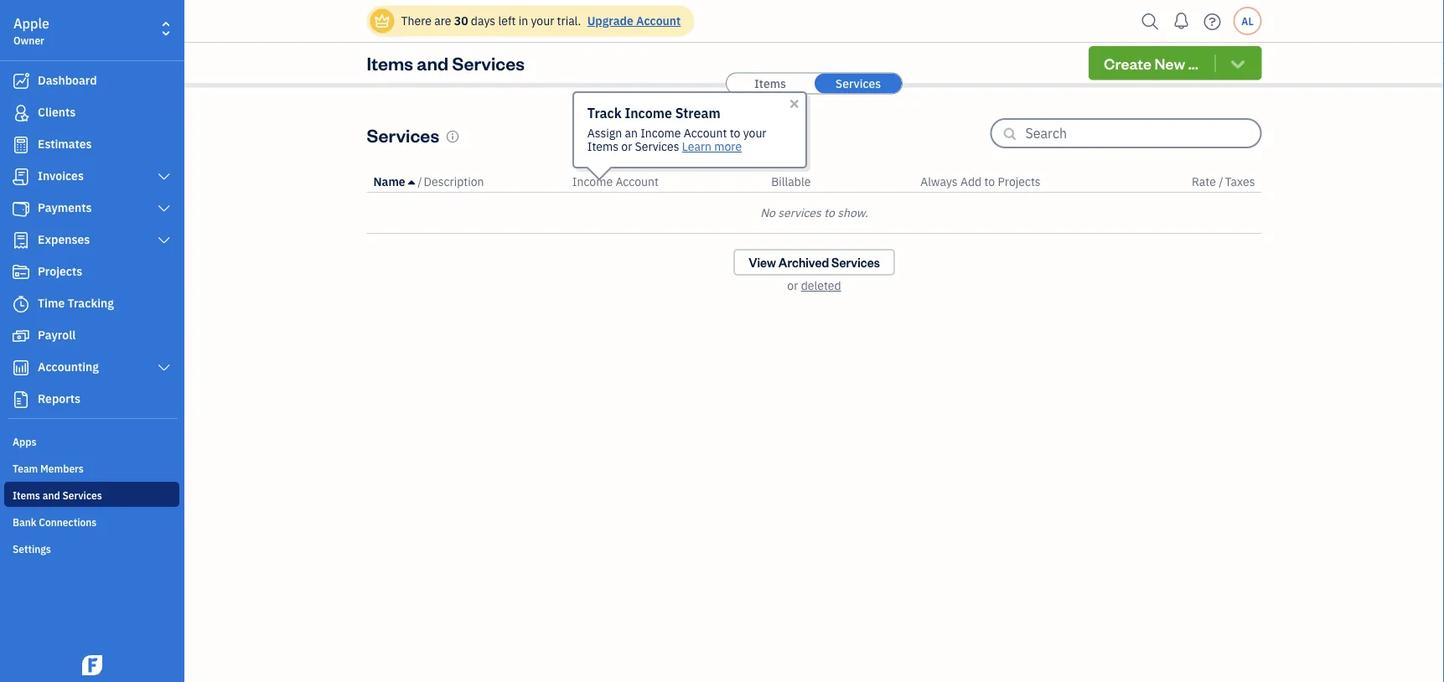 Task type: vqa. For each thing, say whether or not it's contained in the screenshot.
items Link on the right top of the page
yes



Task type: describe. For each thing, give the bounding box(es) containing it.
there are 30 days left in your trial. upgrade account
[[401, 13, 681, 28]]

reports
[[38, 391, 80, 407]]

deleted
[[801, 278, 841, 293]]

Search text field
[[1026, 120, 1260, 147]]

main element
[[0, 0, 226, 682]]

rate link
[[1192, 174, 1219, 189]]

there
[[401, 13, 432, 28]]

learn more
[[682, 139, 742, 154]]

name
[[373, 174, 405, 189]]

project image
[[11, 264, 31, 281]]

report image
[[11, 391, 31, 408]]

2 vertical spatial income
[[572, 174, 613, 189]]

archived
[[779, 254, 829, 270]]

al button
[[1233, 7, 1262, 35]]

track income stream
[[587, 104, 721, 122]]

estimate image
[[11, 137, 31, 153]]

services inside services link
[[836, 75, 881, 91]]

0 vertical spatial and
[[417, 51, 449, 75]]

learn
[[682, 139, 712, 154]]

chevron large down image for payments
[[156, 202, 172, 215]]

assign an income account to your items or services
[[587, 125, 767, 154]]

go to help image
[[1199, 9, 1226, 34]]

rate / taxes
[[1192, 174, 1255, 189]]

more
[[714, 139, 742, 154]]

items inside items link
[[754, 75, 786, 91]]

accounting link
[[4, 353, 179, 383]]

chevron large down image for accounting
[[156, 361, 172, 375]]

payroll
[[38, 327, 76, 343]]

clients link
[[4, 98, 179, 128]]

to for always add to projects
[[984, 174, 995, 189]]

items and services link
[[4, 482, 179, 507]]

name link
[[373, 174, 418, 189]]

time
[[38, 295, 65, 311]]

create new … button
[[1089, 46, 1262, 80]]

deleted link
[[801, 278, 841, 293]]

always add to projects link
[[921, 174, 1041, 189]]

bank
[[13, 516, 36, 529]]

apple
[[13, 15, 49, 32]]

show.
[[838, 205, 868, 220]]

bank connections
[[13, 516, 97, 529]]

no
[[760, 205, 775, 220]]

dashboard link
[[4, 66, 179, 96]]

payroll link
[[4, 321, 179, 351]]

no services to show.
[[760, 205, 868, 220]]

info image
[[446, 130, 460, 143]]

an
[[625, 125, 638, 141]]

invoice image
[[11, 168, 31, 185]]

members
[[40, 462, 84, 475]]

estimates link
[[4, 130, 179, 160]]

settings link
[[4, 536, 179, 561]]

services
[[778, 205, 821, 220]]

view
[[749, 254, 776, 270]]

upgrade account link
[[584, 13, 681, 28]]

always add to projects
[[921, 174, 1041, 189]]

1 / from the left
[[418, 174, 422, 189]]

rate
[[1192, 174, 1216, 189]]

account inside assign an income account to your items or services
[[684, 125, 727, 141]]

al
[[1242, 14, 1254, 28]]

settings
[[13, 542, 51, 556]]

chart image
[[11, 360, 31, 376]]

0 vertical spatial account
[[636, 13, 681, 28]]

freshbooks image
[[79, 655, 106, 676]]

items inside items and services link
[[13, 489, 40, 502]]

assign
[[587, 125, 622, 141]]

2 vertical spatial account
[[616, 174, 659, 189]]

in
[[519, 13, 528, 28]]

items inside assign an income account to your items or services
[[587, 139, 619, 154]]

time tracking
[[38, 295, 114, 311]]

or inside view archived services or deleted
[[787, 278, 798, 293]]

create new … button
[[1089, 46, 1262, 80]]

projects link
[[4, 257, 179, 288]]

invoices
[[38, 168, 84, 184]]

apps link
[[4, 428, 179, 453]]



Task type: locate. For each thing, give the bounding box(es) containing it.
services inside items and services link
[[62, 489, 102, 502]]

your inside assign an income account to your items or services
[[743, 125, 767, 141]]

team
[[13, 462, 38, 475]]

0 horizontal spatial your
[[531, 13, 554, 28]]

taxes
[[1225, 174, 1255, 189]]

expenses link
[[4, 225, 179, 256]]

1 vertical spatial and
[[42, 489, 60, 502]]

and
[[417, 51, 449, 75], [42, 489, 60, 502]]

upgrade
[[587, 13, 633, 28]]

or
[[621, 139, 632, 154], [787, 278, 798, 293]]

income down track income stream at the top left
[[641, 125, 681, 141]]

add
[[961, 174, 982, 189]]

0 vertical spatial chevron large down image
[[156, 170, 172, 184]]

or up income account
[[621, 139, 632, 154]]

close image
[[788, 97, 801, 111]]

invoices link
[[4, 162, 179, 192]]

chevron large down image inside the payments "link"
[[156, 202, 172, 215]]

apps
[[13, 435, 36, 448]]

are
[[434, 13, 451, 28]]

owner
[[13, 34, 44, 47]]

items and services down are in the top left of the page
[[367, 51, 525, 75]]

account down an
[[616, 174, 659, 189]]

0 horizontal spatial items and services
[[13, 489, 102, 502]]

timer image
[[11, 296, 31, 313]]

client image
[[11, 105, 31, 122]]

chevron large down image
[[156, 234, 172, 247], [156, 361, 172, 375]]

view archived services link
[[734, 249, 895, 276]]

0 vertical spatial your
[[531, 13, 554, 28]]

1 horizontal spatial or
[[787, 278, 798, 293]]

2 horizontal spatial to
[[984, 174, 995, 189]]

expense image
[[11, 232, 31, 249]]

services inside view archived services or deleted
[[832, 254, 880, 270]]

payments
[[38, 200, 92, 215]]

1 horizontal spatial your
[[743, 125, 767, 141]]

1 horizontal spatial /
[[1219, 174, 1223, 189]]

create new …
[[1104, 53, 1199, 73]]

1 vertical spatial chevron large down image
[[156, 361, 172, 375]]

track
[[587, 104, 622, 122]]

payments link
[[4, 194, 179, 224]]

1 chevron large down image from the top
[[156, 234, 172, 247]]

0 vertical spatial items and services
[[367, 51, 525, 75]]

account down stream
[[684, 125, 727, 141]]

services inside assign an income account to your items or services
[[635, 139, 679, 154]]

…
[[1188, 53, 1199, 73]]

1 vertical spatial projects
[[38, 264, 82, 279]]

1 vertical spatial or
[[787, 278, 798, 293]]

items and services inside main element
[[13, 489, 102, 502]]

1 vertical spatial items and services
[[13, 489, 102, 502]]

0 horizontal spatial to
[[730, 125, 740, 141]]

new
[[1155, 53, 1185, 73]]

items and services up bank connections
[[13, 489, 102, 502]]

chevron large down image up projects link
[[156, 234, 172, 247]]

notifications image
[[1168, 4, 1195, 38]]

your
[[531, 13, 554, 28], [743, 125, 767, 141]]

0 vertical spatial or
[[621, 139, 632, 154]]

2 / from the left
[[1219, 174, 1223, 189]]

days
[[471, 13, 495, 28]]

view archived services or deleted
[[749, 254, 880, 293]]

1 vertical spatial account
[[684, 125, 727, 141]]

services
[[452, 51, 525, 75], [836, 75, 881, 91], [367, 123, 439, 147], [635, 139, 679, 154], [832, 254, 880, 270], [62, 489, 102, 502]]

to right add
[[984, 174, 995, 189]]

services link
[[815, 73, 902, 93]]

chevron large down image for expenses
[[156, 234, 172, 247]]

your right more
[[743, 125, 767, 141]]

1 vertical spatial chevron large down image
[[156, 202, 172, 215]]

account
[[636, 13, 681, 28], [684, 125, 727, 141], [616, 174, 659, 189]]

dashboard
[[38, 73, 97, 88]]

your right in
[[531, 13, 554, 28]]

0 horizontal spatial /
[[418, 174, 422, 189]]

/ right rate at the right top
[[1219, 174, 1223, 189]]

team members link
[[4, 455, 179, 480]]

projects down expenses
[[38, 264, 82, 279]]

billable
[[771, 174, 811, 189]]

expenses
[[38, 232, 90, 247]]

always
[[921, 174, 958, 189]]

trial.
[[557, 13, 581, 28]]

income account
[[572, 174, 659, 189]]

caretup image
[[408, 175, 415, 189]]

chevrondown image
[[1228, 54, 1248, 72]]

0 vertical spatial to
[[730, 125, 740, 141]]

chevron large down image for invoices
[[156, 170, 172, 184]]

reports link
[[4, 385, 179, 415]]

account right upgrade
[[636, 13, 681, 28]]

to right learn in the left top of the page
[[730, 125, 740, 141]]

2 vertical spatial to
[[824, 205, 835, 220]]

/
[[418, 174, 422, 189], [1219, 174, 1223, 189]]

income
[[625, 104, 672, 122], [641, 125, 681, 141], [572, 174, 613, 189]]

1 horizontal spatial projects
[[998, 174, 1041, 189]]

to left show. on the top right of page
[[824, 205, 835, 220]]

1 vertical spatial your
[[743, 125, 767, 141]]

left
[[498, 13, 516, 28]]

estimates
[[38, 136, 92, 152]]

1 horizontal spatial and
[[417, 51, 449, 75]]

description
[[424, 174, 484, 189]]

bank connections link
[[4, 509, 179, 534]]

0 horizontal spatial and
[[42, 489, 60, 502]]

30
[[454, 13, 468, 28]]

chevron large down image up expenses link
[[156, 202, 172, 215]]

projects right add
[[998, 174, 1041, 189]]

income inside assign an income account to your items or services
[[641, 125, 681, 141]]

0 vertical spatial chevron large down image
[[156, 234, 172, 247]]

connections
[[39, 516, 97, 529]]

income down the assign
[[572, 174, 613, 189]]

and down "team members"
[[42, 489, 60, 502]]

income up an
[[625, 104, 672, 122]]

billable link
[[771, 174, 811, 189]]

and inside main element
[[42, 489, 60, 502]]

description link
[[424, 174, 484, 189]]

chevron large down image up the payments "link" in the left top of the page
[[156, 170, 172, 184]]

1 horizontal spatial items and services
[[367, 51, 525, 75]]

learn more link
[[682, 139, 742, 154]]

clients
[[38, 104, 76, 120]]

team members
[[13, 462, 84, 475]]

and down are in the top left of the page
[[417, 51, 449, 75]]

crown image
[[373, 12, 391, 30]]

dashboard image
[[11, 73, 31, 90]]

2 chevron large down image from the top
[[156, 202, 172, 215]]

search image
[[1137, 9, 1164, 34]]

income account link
[[572, 174, 659, 189]]

or down archived
[[787, 278, 798, 293]]

chevron large down image
[[156, 170, 172, 184], [156, 202, 172, 215]]

0 horizontal spatial projects
[[38, 264, 82, 279]]

0 horizontal spatial or
[[621, 139, 632, 154]]

apple owner
[[13, 15, 49, 47]]

time tracking link
[[4, 289, 179, 319]]

to
[[730, 125, 740, 141], [984, 174, 995, 189], [824, 205, 835, 220]]

1 horizontal spatial to
[[824, 205, 835, 220]]

projects
[[998, 174, 1041, 189], [38, 264, 82, 279]]

0 vertical spatial projects
[[998, 174, 1041, 189]]

/ right caretup "icon"
[[418, 174, 422, 189]]

2 chevron large down image from the top
[[156, 361, 172, 375]]

or inside assign an income account to your items or services
[[621, 139, 632, 154]]

money image
[[11, 328, 31, 345]]

items link
[[727, 73, 814, 93]]

chevron large down image inside accounting link
[[156, 361, 172, 375]]

to inside assign an income account to your items or services
[[730, 125, 740, 141]]

projects inside main element
[[38, 264, 82, 279]]

0 vertical spatial income
[[625, 104, 672, 122]]

stream
[[675, 104, 721, 122]]

1 chevron large down image from the top
[[156, 170, 172, 184]]

create
[[1104, 53, 1152, 73]]

chevron large down image inside the invoices link
[[156, 170, 172, 184]]

to for no services to show.
[[824, 205, 835, 220]]

chevron large down image inside expenses link
[[156, 234, 172, 247]]

chevron large down image up 'reports' link at the left bottom
[[156, 361, 172, 375]]

payment image
[[11, 200, 31, 217]]

1 vertical spatial income
[[641, 125, 681, 141]]

tracking
[[68, 295, 114, 311]]

1 vertical spatial to
[[984, 174, 995, 189]]

accounting
[[38, 359, 99, 375]]



